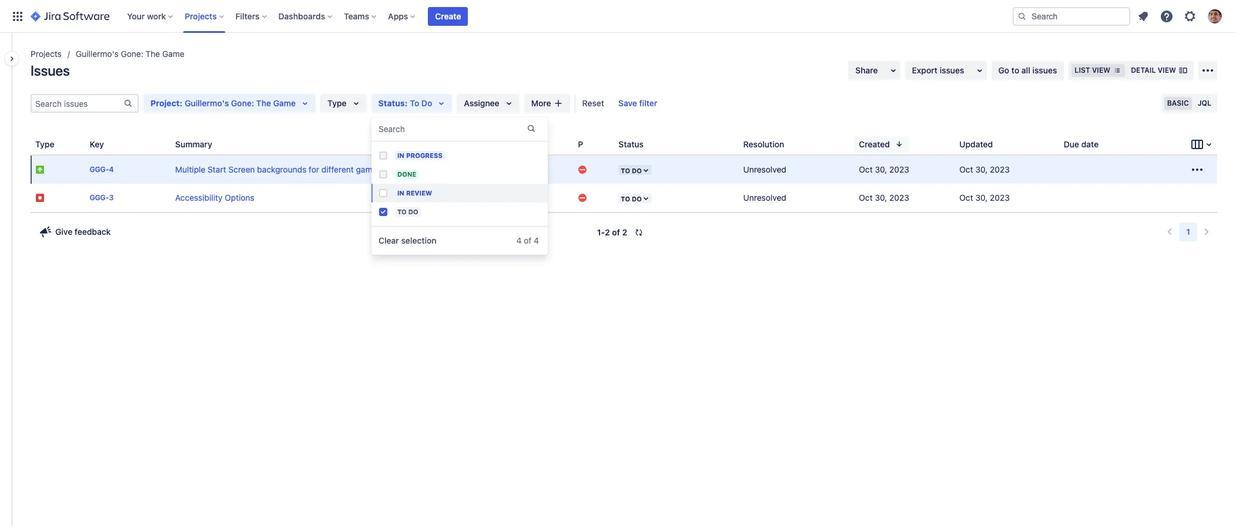 Task type: vqa. For each thing, say whether or not it's contained in the screenshot.
Global element
no



Task type: describe. For each thing, give the bounding box(es) containing it.
clear selection button
[[372, 232, 444, 250]]

3
[[109, 194, 114, 202]]

options
[[225, 193, 254, 203]]

project : guillermo's gone: the game
[[150, 98, 296, 108]]

1 vertical spatial gone:
[[231, 98, 254, 108]]

notifications image
[[1136, 9, 1150, 23]]

0 horizontal spatial the
[[146, 49, 160, 59]]

projects button
[[181, 7, 228, 26]]

key button
[[85, 136, 123, 153]]

1 horizontal spatial 4
[[517, 236, 522, 246]]

type button
[[321, 94, 367, 113]]

issues
[[31, 62, 70, 79]]

open share dialog image
[[886, 63, 900, 78]]

unresolved for accessibility options
[[743, 193, 786, 203]]

refresh image
[[634, 228, 644, 238]]

teams button
[[340, 7, 381, 26]]

export
[[912, 65, 938, 75]]

1 vertical spatial to
[[397, 208, 407, 216]]

addicon image
[[553, 99, 563, 108]]

status for status : to do
[[378, 98, 405, 108]]

accessibility
[[175, 193, 223, 203]]

all
[[1022, 65, 1030, 75]]

your work
[[127, 11, 166, 21]]

summary button
[[170, 136, 231, 153]]

1 vertical spatial guillermo's
[[185, 98, 229, 108]]

reset
[[582, 98, 604, 108]]

import and bulk change issues image
[[1201, 63, 1215, 78]]

due date
[[1064, 139, 1099, 149]]

1 horizontal spatial the
[[256, 98, 271, 108]]

view for detail view
[[1158, 66, 1176, 75]]

summary
[[175, 139, 212, 149]]

sidebar navigation image
[[0, 47, 26, 71]]

row containing multiple start screen backgrounds for different game states
[[31, 156, 1218, 184]]

due date button
[[1059, 136, 1118, 153]]

status button
[[614, 136, 663, 153]]

sorted in descending order image
[[895, 139, 904, 149]]

create
[[435, 11, 461, 21]]

share button
[[848, 61, 900, 80]]

teams
[[344, 11, 369, 21]]

0 horizontal spatial of
[[524, 236, 532, 246]]

screen
[[228, 165, 255, 175]]

your profile and settings image
[[1208, 9, 1222, 23]]

detail
[[1131, 66, 1156, 75]]

your work button
[[124, 7, 178, 26]]

type inside button
[[35, 139, 54, 149]]

in review
[[397, 189, 432, 197]]

: for status
[[405, 98, 408, 108]]

accessibility options link
[[175, 193, 254, 203]]

type inside dropdown button
[[328, 98, 347, 108]]

filter
[[639, 98, 657, 108]]

dashboards
[[278, 11, 325, 21]]

basic
[[1167, 99, 1189, 108]]

dashboards button
[[275, 7, 337, 26]]

projects for projects link
[[31, 49, 62, 59]]

1 2 from the left
[[605, 228, 610, 238]]

go to all issues link
[[991, 61, 1064, 80]]

apps button
[[385, 7, 420, 26]]

resolution
[[743, 139, 784, 149]]

list
[[1075, 66, 1090, 75]]

ggg-3 link
[[90, 194, 114, 202]]

assignee button
[[457, 94, 520, 113]]

create button
[[428, 7, 468, 26]]

to do
[[397, 208, 418, 216]]

multiple start screen backgrounds for different game states
[[175, 165, 403, 175]]

appswitcher icon image
[[11, 9, 25, 23]]

drag column image for summary
[[170, 137, 185, 151]]

drag column image for p
[[573, 137, 588, 151]]

work
[[147, 11, 166, 21]]

in progress
[[397, 152, 443, 159]]

2 horizontal spatial 4
[[534, 236, 539, 246]]

give feedback button
[[32, 223, 118, 242]]

0 horizontal spatial gone:
[[121, 49, 143, 59]]

unresolved for multiple start screen backgrounds for different game states
[[743, 165, 786, 175]]

search
[[379, 124, 405, 134]]

bug image
[[35, 193, 45, 203]]

1 vertical spatial do
[[408, 208, 418, 216]]

multiple start screen backgrounds for different game states link
[[175, 165, 403, 175]]

view for list view
[[1092, 66, 1111, 75]]

ggg- for multiple start screen backgrounds for different game states
[[90, 165, 109, 174]]

chevron down icon image
[[1202, 138, 1216, 152]]

projects for projects popup button
[[185, 11, 217, 21]]

ggg- for accessibility options
[[90, 194, 109, 202]]

help image
[[1160, 9, 1174, 23]]

type button
[[31, 136, 73, 153]]

issue operations menu image for multiple start screen backgrounds for different game states
[[1190, 163, 1205, 177]]

projects link
[[31, 47, 62, 61]]

different
[[321, 165, 354, 175]]

created button
[[854, 136, 909, 153]]

issue operations menu image for accessibility options
[[1190, 191, 1205, 205]]

0 vertical spatial guillermo's
[[76, 49, 119, 59]]

clear selection
[[379, 236, 437, 246]]

guillermo's gone: the game link
[[76, 47, 184, 61]]

1 horizontal spatial of
[[612, 228, 620, 238]]

accessibility options
[[175, 193, 254, 203]]

reset button
[[575, 94, 611, 113]]

0 horizontal spatial game
[[162, 49, 184, 59]]

guillermo's gone: the game
[[76, 49, 184, 59]]

jql
[[1198, 99, 1212, 108]]

game
[[356, 165, 377, 175]]

status for status
[[619, 139, 644, 149]]

due
[[1064, 139, 1079, 149]]

ggg-3
[[90, 194, 114, 202]]

in for in review
[[397, 189, 405, 197]]

give
[[55, 227, 72, 237]]

export issues button
[[905, 61, 987, 80]]

give feedback
[[55, 227, 111, 237]]

key
[[90, 139, 104, 149]]

detail view
[[1131, 66, 1176, 75]]



Task type: locate. For each thing, give the bounding box(es) containing it.
1 vertical spatial type
[[35, 139, 54, 149]]

4 drag column image from the left
[[614, 137, 628, 151]]

states
[[379, 165, 403, 175]]

share
[[856, 65, 878, 75]]

0 horizontal spatial 2
[[605, 228, 610, 238]]

0 horizontal spatial :
[[180, 98, 182, 108]]

progress
[[406, 152, 443, 159]]

created
[[859, 139, 890, 149]]

: up search
[[405, 98, 408, 108]]

0 vertical spatial the
[[146, 49, 160, 59]]

0 horizontal spatial type
[[35, 139, 54, 149]]

2 in from the top
[[397, 189, 405, 197]]

1 drag column image from the left
[[31, 137, 45, 151]]

gone:
[[121, 49, 143, 59], [231, 98, 254, 108]]

filters
[[236, 11, 260, 21]]

1
[[1187, 227, 1190, 237]]

do up progress on the left
[[421, 98, 432, 108]]

in for in progress
[[397, 152, 405, 159]]

issue operations menu image
[[1190, 163, 1205, 177], [1190, 191, 1205, 205]]

open export issues dropdown image
[[973, 63, 987, 78]]

multiple
[[175, 165, 205, 175]]

board icon image
[[1190, 138, 1205, 152]]

1 in from the top
[[397, 152, 405, 159]]

None text field
[[379, 123, 381, 135]]

0 vertical spatial game
[[162, 49, 184, 59]]

guillermo's right projects link
[[76, 49, 119, 59]]

2 drag column image from the left
[[739, 137, 753, 151]]

30,
[[875, 165, 887, 175], [976, 165, 988, 175], [875, 193, 887, 203], [976, 193, 988, 203]]

more button
[[524, 94, 570, 113]]

0 vertical spatial issue operations menu image
[[1190, 163, 1205, 177]]

0 vertical spatial ggg-
[[90, 165, 109, 174]]

1 vertical spatial ggg-
[[90, 194, 109, 202]]

1 horizontal spatial 2
[[622, 228, 627, 238]]

3 drag column image from the left
[[170, 137, 185, 151]]

apps
[[388, 11, 408, 21]]

4
[[109, 165, 114, 174], [517, 236, 522, 246], [534, 236, 539, 246]]

do
[[421, 98, 432, 108], [408, 208, 418, 216]]

2023
[[889, 165, 909, 175], [990, 165, 1010, 175], [889, 193, 909, 203], [990, 193, 1010, 203]]

guillermo's up summary button
[[185, 98, 229, 108]]

: up summary in the left top of the page
[[180, 98, 182, 108]]

search image
[[1018, 11, 1027, 21]]

1 horizontal spatial game
[[273, 98, 296, 108]]

medium high image
[[578, 165, 588, 175]]

1 vertical spatial unresolved
[[743, 193, 786, 203]]

type
[[328, 98, 347, 108], [35, 139, 54, 149]]

0 vertical spatial gone:
[[121, 49, 143, 59]]

drag column image
[[31, 137, 45, 151], [85, 137, 99, 151], [170, 137, 185, 151], [614, 137, 628, 151], [854, 137, 868, 151], [955, 137, 969, 151]]

projects inside projects popup button
[[185, 11, 217, 21]]

1-
[[597, 228, 605, 238]]

ggg-4
[[90, 165, 114, 174]]

drag column image inside updated button
[[955, 137, 969, 151]]

primary element
[[7, 0, 1013, 33]]

updated button
[[955, 136, 1012, 153]]

1 vertical spatial status
[[619, 139, 644, 149]]

start
[[208, 165, 226, 175]]

in left review
[[397, 189, 405, 197]]

0 horizontal spatial projects
[[31, 49, 62, 59]]

go
[[999, 65, 1010, 75]]

filters button
[[232, 7, 271, 26]]

drag column image for due date
[[1059, 137, 1073, 151]]

: for project
[[180, 98, 182, 108]]

status down save
[[619, 139, 644, 149]]

1 drag column image from the left
[[573, 137, 588, 151]]

clear
[[379, 236, 399, 246]]

1 vertical spatial issue operations menu image
[[1190, 191, 1205, 205]]

0 horizontal spatial to
[[397, 208, 407, 216]]

done
[[397, 170, 416, 178]]

drag column image for updated
[[955, 137, 969, 151]]

drag column image for created
[[854, 137, 868, 151]]

drag column image for key
[[85, 137, 99, 151]]

1 horizontal spatial projects
[[185, 11, 217, 21]]

to
[[410, 98, 419, 108], [397, 208, 407, 216]]

banner
[[0, 0, 1236, 33]]

view
[[1092, 66, 1111, 75], [1158, 66, 1176, 75]]

your
[[127, 11, 145, 21]]

unresolved
[[743, 165, 786, 175], [743, 193, 786, 203]]

issues right all
[[1033, 65, 1057, 75]]

1 horizontal spatial to
[[410, 98, 419, 108]]

assignee
[[464, 98, 500, 108]]

1 vertical spatial the
[[256, 98, 271, 108]]

0 vertical spatial type
[[328, 98, 347, 108]]

2 issue operations menu image from the top
[[1190, 191, 1205, 205]]

save filter button
[[611, 94, 665, 113]]

issues inside button
[[940, 65, 964, 75]]

Search field
[[1013, 7, 1131, 26]]

p button
[[573, 136, 602, 153]]

issues element
[[31, 134, 1218, 212]]

2 horizontal spatial drag column image
[[1059, 137, 1073, 151]]

for
[[309, 165, 319, 175]]

1-2 of 2
[[597, 228, 627, 238]]

1 button
[[1180, 223, 1198, 242]]

drag column image inside p button
[[573, 137, 588, 151]]

0 horizontal spatial view
[[1092, 66, 1111, 75]]

save
[[619, 98, 637, 108]]

ggg- down 'ggg-4'
[[90, 194, 109, 202]]

1 : from the left
[[180, 98, 182, 108]]

issue operations menu image down board icon
[[1190, 163, 1205, 177]]

3 drag column image from the left
[[1059, 137, 1073, 151]]

1 horizontal spatial gone:
[[231, 98, 254, 108]]

0 horizontal spatial issues
[[940, 65, 964, 75]]

2 ggg- from the top
[[90, 194, 109, 202]]

drag column image for type
[[31, 137, 45, 151]]

p
[[578, 139, 583, 149]]

row containing accessibility options
[[31, 184, 1218, 212]]

2 2 from the left
[[622, 228, 627, 238]]

ggg- down key button at the top left of page
[[90, 165, 109, 174]]

issues right export
[[940, 65, 964, 75]]

1 horizontal spatial view
[[1158, 66, 1176, 75]]

in up states at the top left of page
[[397, 152, 405, 159]]

selection
[[401, 236, 437, 246]]

issues
[[940, 65, 964, 75], [1033, 65, 1057, 75]]

project
[[150, 98, 180, 108]]

2 view from the left
[[1158, 66, 1176, 75]]

list view
[[1075, 66, 1111, 75]]

medium high image
[[578, 193, 588, 203]]

jira software image
[[31, 9, 109, 23], [31, 9, 109, 23]]

view right detail
[[1158, 66, 1176, 75]]

0 horizontal spatial status
[[378, 98, 405, 108]]

projects right work
[[185, 11, 217, 21]]

0 vertical spatial to
[[410, 98, 419, 108]]

export issues
[[912, 65, 964, 75]]

0 vertical spatial projects
[[185, 11, 217, 21]]

drag column image for resolution
[[739, 137, 753, 151]]

backgrounds
[[257, 165, 307, 175]]

ggg-4 link
[[90, 165, 114, 174]]

2 issues from the left
[[1033, 65, 1057, 75]]

view right list
[[1092, 66, 1111, 75]]

Search issues text field
[[32, 95, 123, 112]]

4 inside row
[[109, 165, 114, 174]]

1 horizontal spatial status
[[619, 139, 644, 149]]

0 horizontal spatial guillermo's
[[76, 49, 119, 59]]

1 horizontal spatial drag column image
[[739, 137, 753, 151]]

date
[[1082, 139, 1099, 149]]

0 vertical spatial unresolved
[[743, 165, 786, 175]]

ggg-
[[90, 165, 109, 174], [90, 194, 109, 202]]

row down the status button
[[31, 156, 1218, 184]]

improvement image
[[35, 165, 45, 175]]

to up in progress
[[410, 98, 419, 108]]

2 unresolved from the top
[[743, 193, 786, 203]]

1 row from the top
[[31, 156, 1218, 184]]

1 horizontal spatial guillermo's
[[185, 98, 229, 108]]

0 vertical spatial in
[[397, 152, 405, 159]]

1 vertical spatial in
[[397, 189, 405, 197]]

game
[[162, 49, 184, 59], [273, 98, 296, 108]]

status up search
[[378, 98, 405, 108]]

oct 30, 2023
[[859, 165, 909, 175], [960, 165, 1010, 175], [859, 193, 909, 203], [960, 193, 1010, 203]]

save filter
[[619, 98, 657, 108]]

drag column image inside key button
[[85, 137, 99, 151]]

settings image
[[1183, 9, 1198, 23]]

1 issues from the left
[[940, 65, 964, 75]]

to
[[1012, 65, 1020, 75]]

projects up the issues
[[31, 49, 62, 59]]

go to all issues
[[999, 65, 1057, 75]]

drag column image inside the resolution button
[[739, 137, 753, 151]]

drag column image inside due date button
[[1059, 137, 1073, 151]]

the
[[146, 49, 160, 59], [256, 98, 271, 108]]

2 : from the left
[[405, 98, 408, 108]]

drag column image for status
[[614, 137, 628, 151]]

drag column image inside type button
[[31, 137, 45, 151]]

1 horizontal spatial do
[[421, 98, 432, 108]]

feedback
[[75, 227, 111, 237]]

2 row from the top
[[31, 184, 1218, 212]]

2 drag column image from the left
[[85, 137, 99, 151]]

more
[[531, 98, 551, 108]]

6 drag column image from the left
[[955, 137, 969, 151]]

issue operations menu image up 1 at the top of page
[[1190, 191, 1205, 205]]

4 of 4
[[517, 236, 539, 246]]

review
[[406, 189, 432, 197]]

drag column image inside summary button
[[170, 137, 185, 151]]

1 horizontal spatial type
[[328, 98, 347, 108]]

status
[[378, 98, 405, 108], [619, 139, 644, 149]]

1 horizontal spatial :
[[405, 98, 408, 108]]

0 horizontal spatial do
[[408, 208, 418, 216]]

1 ggg- from the top
[[90, 165, 109, 174]]

1 issue operations menu image from the top
[[1190, 163, 1205, 177]]

1 horizontal spatial issues
[[1033, 65, 1057, 75]]

projects
[[185, 11, 217, 21], [31, 49, 62, 59]]

to down in review
[[397, 208, 407, 216]]

0 vertical spatial status
[[378, 98, 405, 108]]

drag column image inside the status button
[[614, 137, 628, 151]]

1 vertical spatial game
[[273, 98, 296, 108]]

5 drag column image from the left
[[854, 137, 868, 151]]

0 horizontal spatial drag column image
[[573, 137, 588, 151]]

status inside button
[[619, 139, 644, 149]]

0 horizontal spatial 4
[[109, 165, 114, 174]]

updated
[[960, 139, 993, 149]]

1 vertical spatial projects
[[31, 49, 62, 59]]

row
[[31, 156, 1218, 184], [31, 184, 1218, 212]]

do down in review
[[408, 208, 418, 216]]

status : to do
[[378, 98, 432, 108]]

0 vertical spatial do
[[421, 98, 432, 108]]

1 view from the left
[[1092, 66, 1111, 75]]

resolution button
[[739, 136, 803, 153]]

1 unresolved from the top
[[743, 165, 786, 175]]

row up 1-2 of 2
[[31, 184, 1218, 212]]

drag column image
[[573, 137, 588, 151], [739, 137, 753, 151], [1059, 137, 1073, 151]]

banner containing your work
[[0, 0, 1236, 33]]



